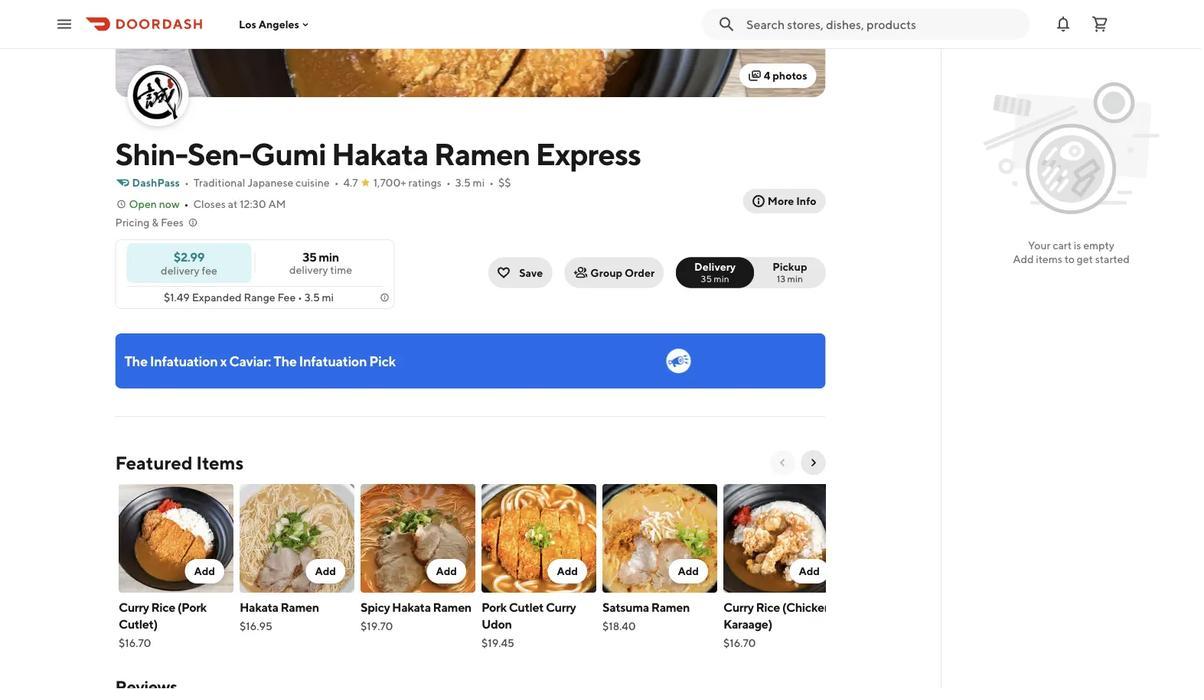 Task type: locate. For each thing, give the bounding box(es) containing it.
curry for curry rice (chicken karaage)
[[723, 601, 753, 615]]

curry
[[118, 601, 149, 615], [545, 601, 576, 615], [723, 601, 753, 615]]

1 horizontal spatial min
[[714, 274, 729, 284]]

None radio
[[676, 258, 754, 288]]

35
[[303, 250, 317, 265], [701, 274, 712, 284]]

delivery up the $1.49
[[161, 264, 200, 277]]

0 horizontal spatial infatuation
[[150, 353, 218, 369]]

add button for pork cutlet curry udon
[[547, 560, 587, 584]]

hakata right "spicy" on the left bottom of the page
[[392, 601, 430, 615]]

delivery
[[289, 264, 328, 276], [161, 264, 200, 277]]

1 rice from the left
[[151, 601, 175, 615]]

add button up pork cutlet curry udon $19.45
[[547, 560, 587, 584]]

spicy hakata ramen $19.70
[[360, 601, 471, 633]]

35 left time
[[303, 250, 317, 265]]

•
[[184, 176, 189, 189], [334, 176, 339, 189], [446, 176, 451, 189], [489, 176, 494, 189], [184, 198, 189, 211], [298, 291, 302, 304]]

pickup
[[773, 260, 807, 273]]

1 horizontal spatial curry
[[545, 601, 576, 615]]

1,700+
[[373, 176, 406, 189]]

None radio
[[745, 258, 826, 288]]

add button up satsuma ramen $18.40
[[668, 560, 708, 584]]

curry for curry rice (pork cutlet)
[[118, 601, 149, 615]]

1 infatuation from the left
[[150, 353, 218, 369]]

hakata inside the hakata ramen $16.95
[[239, 601, 278, 615]]

hakata ramen image
[[239, 485, 354, 593]]

pick
[[369, 353, 396, 369]]

delivery
[[694, 260, 736, 273]]

rice up karaage) at right bottom
[[756, 601, 780, 615]]

1 horizontal spatial rice
[[756, 601, 780, 615]]

add for hakata ramen
[[315, 565, 336, 578]]

order
[[625, 266, 655, 279]]

pickup 13 min
[[773, 260, 807, 284]]

4 add button from the left
[[547, 560, 587, 584]]

to
[[1065, 253, 1075, 266]]

rice for karaage)
[[756, 601, 780, 615]]

ramen inside spicy hakata ramen $19.70
[[433, 601, 471, 615]]

range
[[244, 291, 275, 304]]

3.5 right ratings
[[455, 176, 471, 189]]

udon
[[481, 617, 511, 632]]

0 horizontal spatial $16.70
[[118, 637, 151, 650]]

more info button
[[743, 189, 826, 214]]

&
[[152, 216, 159, 229]]

ramen left the pork
[[433, 601, 471, 615]]

items
[[1036, 253, 1063, 266]]

hakata up $16.95
[[239, 601, 278, 615]]

0 vertical spatial 35
[[303, 250, 317, 265]]

0 horizontal spatial mi
[[322, 291, 334, 304]]

ratings
[[408, 176, 442, 189]]

1 horizontal spatial infatuation
[[299, 353, 367, 369]]

more
[[768, 195, 794, 207]]

35 down the "delivery"
[[701, 274, 712, 284]]

open
[[129, 198, 157, 211]]

min inside pickup 13 min
[[788, 274, 803, 284]]

0 vertical spatial mi
[[473, 176, 485, 189]]

empty
[[1084, 239, 1115, 252]]

0 horizontal spatial curry
[[118, 601, 149, 615]]

3.5 right fee
[[305, 291, 320, 304]]

add button up spicy hakata ramen $19.70
[[426, 560, 466, 584]]

am
[[268, 198, 286, 211]]

1 vertical spatial mi
[[322, 291, 334, 304]]

1 horizontal spatial 35
[[701, 274, 712, 284]]

0 horizontal spatial min
[[319, 250, 339, 265]]

add button up (pork
[[184, 560, 224, 584]]

2 $16.70 from the left
[[723, 637, 756, 650]]

add button for hakata ramen
[[305, 560, 345, 584]]

rice left (pork
[[151, 601, 175, 615]]

order methods option group
[[676, 258, 826, 288]]

curry right cutlet
[[545, 601, 576, 615]]

rice inside curry rice (pork cutlet) $16.70
[[151, 601, 175, 615]]

caviar:
[[229, 353, 271, 369]]

$16.70 for karaage)
[[723, 637, 756, 650]]

min inside 35 min delivery time
[[319, 250, 339, 265]]

2 horizontal spatial min
[[788, 274, 803, 284]]

none radio containing pickup
[[745, 258, 826, 288]]

ramen down hakata ramen image
[[280, 601, 319, 615]]

add button for curry rice (pork cutlet)
[[184, 560, 224, 584]]

(pork
[[177, 601, 206, 615]]

2 horizontal spatial curry
[[723, 601, 753, 615]]

add up the hakata ramen $16.95
[[315, 565, 336, 578]]

cutlet
[[508, 601, 543, 615]]

at
[[228, 198, 238, 211]]

min inside delivery 35 min
[[714, 274, 729, 284]]

2 curry from the left
[[545, 601, 576, 615]]

$$
[[498, 176, 511, 189]]

$16.70 for cutlet)
[[118, 637, 151, 650]]

the infatuation x caviar: the infatuation pick
[[124, 353, 396, 369]]

2 add button from the left
[[305, 560, 345, 584]]

shin-sen-gumi hakata ramen express image
[[115, 0, 826, 97], [129, 67, 187, 125]]

0 horizontal spatial the
[[124, 353, 147, 369]]

$16.70 down karaage) at right bottom
[[723, 637, 756, 650]]

• left 4.7
[[334, 176, 339, 189]]

save
[[519, 266, 543, 279]]

0 horizontal spatial delivery
[[161, 264, 200, 277]]

$16.70
[[118, 637, 151, 650], [723, 637, 756, 650]]

0 horizontal spatial 35
[[303, 250, 317, 265]]

35 inside delivery 35 min
[[701, 274, 712, 284]]

curry inside curry rice (pork cutlet) $16.70
[[118, 601, 149, 615]]

mi left $$
[[473, 176, 485, 189]]

cart
[[1053, 239, 1072, 252]]

add button
[[184, 560, 224, 584], [305, 560, 345, 584], [426, 560, 466, 584], [547, 560, 587, 584], [668, 560, 708, 584], [789, 560, 829, 584]]

3 curry from the left
[[723, 601, 753, 615]]

add button up (chicken
[[789, 560, 829, 584]]

3.5
[[455, 176, 471, 189], [305, 291, 320, 304]]

0 items, open order cart image
[[1091, 15, 1109, 33]]

1 horizontal spatial delivery
[[289, 264, 328, 276]]

ramen up "3.5 mi • $$"
[[434, 136, 530, 172]]

delivery left time
[[289, 264, 328, 276]]

min
[[319, 250, 339, 265], [714, 274, 729, 284], [788, 274, 803, 284]]

1 $16.70 from the left
[[118, 637, 151, 650]]

6 add button from the left
[[789, 560, 829, 584]]

add for pork cutlet curry udon
[[557, 565, 578, 578]]

delivery 35 min
[[694, 260, 736, 284]]

spicy hakata ramen image
[[360, 485, 475, 593]]

rice inside curry rice (chicken karaage) $16.70
[[756, 601, 780, 615]]

shin-sen-gumi hakata ramen express
[[115, 136, 641, 172]]

curry rice (pork cutlet) $16.70
[[118, 601, 206, 650]]

4
[[764, 69, 770, 82]]

5 add button from the left
[[668, 560, 708, 584]]

rice
[[151, 601, 175, 615], [756, 601, 780, 615]]

2 rice from the left
[[756, 601, 780, 615]]

1 vertical spatial 35
[[701, 274, 712, 284]]

curry up cutlet)
[[118, 601, 149, 615]]

infatuation left x
[[150, 353, 218, 369]]

add up spicy hakata ramen $19.70
[[436, 565, 457, 578]]

$16.70 inside curry rice (pork cutlet) $16.70
[[118, 637, 151, 650]]

fee
[[277, 291, 296, 304]]

(chicken
[[782, 601, 831, 615]]

hakata up 1,700+
[[332, 136, 428, 172]]

ramen right satsuma at the right bottom of the page
[[651, 601, 689, 615]]

0 horizontal spatial 3.5
[[305, 291, 320, 304]]

12:30
[[240, 198, 266, 211]]

add
[[1013, 253, 1034, 266], [194, 565, 215, 578], [315, 565, 336, 578], [436, 565, 457, 578], [557, 565, 578, 578], [678, 565, 699, 578], [798, 565, 820, 578]]

add for satsuma ramen
[[678, 565, 699, 578]]

save button
[[489, 258, 552, 288]]

1 horizontal spatial the
[[274, 353, 297, 369]]

time
[[330, 264, 352, 276]]

hakata inside spicy hakata ramen $19.70
[[392, 601, 430, 615]]

add up satsuma ramen $18.40
[[678, 565, 699, 578]]

1 curry from the left
[[118, 601, 149, 615]]

curry inside curry rice (chicken karaage) $16.70
[[723, 601, 753, 615]]

add up (chicken
[[798, 565, 820, 578]]

the
[[124, 353, 147, 369], [274, 353, 297, 369]]

• right dashpass
[[184, 176, 189, 189]]

0 horizontal spatial rice
[[151, 601, 175, 615]]

get
[[1077, 253, 1093, 266]]

satsuma ramen $18.40
[[602, 601, 689, 633]]

1 horizontal spatial $16.70
[[723, 637, 756, 650]]

next button of carousel image
[[807, 457, 820, 469]]

add up pork cutlet curry udon $19.45
[[557, 565, 578, 578]]

1 add button from the left
[[184, 560, 224, 584]]

$1.49 expanded range fee • 3.5 mi image
[[379, 292, 391, 304]]

0 vertical spatial 3.5
[[455, 176, 471, 189]]

1 the from the left
[[124, 353, 147, 369]]

group
[[591, 266, 623, 279]]

add down your
[[1013, 253, 1034, 266]]

gumi
[[251, 136, 326, 172]]

mi down time
[[322, 291, 334, 304]]

is
[[1074, 239, 1081, 252]]

add up (pork
[[194, 565, 215, 578]]

add button for spicy hakata ramen
[[426, 560, 466, 584]]

4.7
[[343, 176, 358, 189]]

mi
[[473, 176, 485, 189], [322, 291, 334, 304]]

add button up the hakata ramen $16.95
[[305, 560, 345, 584]]

infatuation left pick
[[299, 353, 367, 369]]

ramen
[[434, 136, 530, 172], [280, 601, 319, 615], [433, 601, 471, 615], [651, 601, 689, 615]]

3 add button from the left
[[426, 560, 466, 584]]

min for pickup
[[788, 274, 803, 284]]

fees
[[161, 216, 184, 229]]

add for spicy hakata ramen
[[436, 565, 457, 578]]

$16.70 down cutlet)
[[118, 637, 151, 650]]

your cart is empty add items to get started
[[1013, 239, 1130, 266]]

curry up karaage) at right bottom
[[723, 601, 753, 615]]

dashpass •
[[132, 176, 189, 189]]

$16.70 inside curry rice (chicken karaage) $16.70
[[723, 637, 756, 650]]

curry rice (pork cutlet) image
[[118, 485, 233, 593]]



Task type: describe. For each thing, give the bounding box(es) containing it.
dashpass
[[132, 176, 180, 189]]

13
[[777, 274, 786, 284]]

closes
[[193, 198, 226, 211]]

hakata ramen $16.95
[[239, 601, 319, 633]]

4 photos
[[764, 69, 807, 82]]

photos
[[773, 69, 807, 82]]

2 the from the left
[[274, 353, 297, 369]]

los angeles button
[[239, 18, 312, 30]]

satsuma
[[602, 601, 649, 615]]

1 horizontal spatial mi
[[473, 176, 485, 189]]

Store search: begin typing to search for stores available on DoorDash text field
[[746, 16, 1021, 33]]

1,700+ ratings •
[[373, 176, 451, 189]]

notification bell image
[[1054, 15, 1073, 33]]

add inside your cart is empty add items to get started
[[1013, 253, 1034, 266]]

karaage)
[[723, 617, 772, 632]]

pork cutlet curry udon $19.45
[[481, 601, 576, 650]]

35 min delivery time
[[289, 250, 352, 276]]

open now
[[129, 198, 180, 211]]

• right fee
[[298, 291, 302, 304]]

$16.95
[[239, 621, 272, 633]]

1 horizontal spatial 3.5
[[455, 176, 471, 189]]

sen-
[[187, 136, 251, 172]]

$19.70
[[360, 621, 393, 633]]

$2.99
[[174, 250, 205, 264]]

1 vertical spatial 3.5
[[305, 291, 320, 304]]

now
[[159, 198, 180, 211]]

3.5 mi • $$
[[455, 176, 511, 189]]

pricing & fees
[[115, 216, 184, 229]]

los angeles
[[239, 18, 299, 30]]

expanded
[[192, 291, 242, 304]]

pork cutlet curry udon image
[[481, 485, 596, 593]]

min for delivery
[[714, 274, 729, 284]]

japanese
[[247, 176, 293, 189]]

your
[[1028, 239, 1051, 252]]

pork
[[481, 601, 506, 615]]

featured
[[115, 452, 193, 474]]

• left $$
[[489, 176, 494, 189]]

• right "now"
[[184, 198, 189, 211]]

info
[[796, 195, 817, 207]]

curry inside pork cutlet curry udon $19.45
[[545, 601, 576, 615]]

angeles
[[259, 18, 299, 30]]

satsuma ramen image
[[602, 485, 717, 593]]

group order
[[591, 266, 655, 279]]

group order button
[[565, 258, 664, 288]]

traditional
[[194, 176, 245, 189]]

items
[[196, 452, 244, 474]]

curry rice (chicken karaage) image
[[723, 485, 838, 593]]

$18.40
[[602, 621, 636, 633]]

ramen inside satsuma ramen $18.40
[[651, 601, 689, 615]]

cutlet)
[[118, 617, 157, 632]]

• right ratings
[[446, 176, 451, 189]]

add for curry rice (chicken karaage)
[[798, 565, 820, 578]]

fee
[[202, 264, 217, 277]]

los
[[239, 18, 256, 30]]

traditional japanese cuisine
[[194, 176, 330, 189]]

featured items heading
[[115, 451, 244, 475]]

delivery inside $2.99 delivery fee
[[161, 264, 200, 277]]

shin-
[[115, 136, 187, 172]]

started
[[1095, 253, 1130, 266]]

$2.99 delivery fee
[[161, 250, 217, 277]]

featured items
[[115, 452, 244, 474]]

35 inside 35 min delivery time
[[303, 250, 317, 265]]

none radio containing delivery
[[676, 258, 754, 288]]

ramen inside the hakata ramen $16.95
[[280, 601, 319, 615]]

2 infatuation from the left
[[299, 353, 367, 369]]

$1.49 expanded range fee • 3.5 mi
[[164, 291, 334, 304]]

previous button of carousel image
[[777, 457, 789, 469]]

spicy
[[360, 601, 390, 615]]

rice for cutlet)
[[151, 601, 175, 615]]

add button for satsuma ramen
[[668, 560, 708, 584]]

more info
[[768, 195, 817, 207]]

open menu image
[[55, 15, 74, 33]]

$19.45
[[481, 637, 514, 650]]

curry rice (chicken karaage) $16.70
[[723, 601, 831, 650]]

$1.49
[[164, 291, 190, 304]]

add for curry rice (pork cutlet)
[[194, 565, 215, 578]]

cuisine
[[296, 176, 330, 189]]

delivery inside 35 min delivery time
[[289, 264, 328, 276]]

• closes at 12:30 am
[[184, 198, 286, 211]]

add button for curry rice (chicken karaage)
[[789, 560, 829, 584]]

express
[[535, 136, 641, 172]]

pricing & fees button
[[115, 215, 199, 230]]

x
[[220, 353, 227, 369]]

pricing
[[115, 216, 150, 229]]

4 photos button
[[739, 64, 817, 88]]



Task type: vqa. For each thing, say whether or not it's contained in the screenshot.
Sen-
yes



